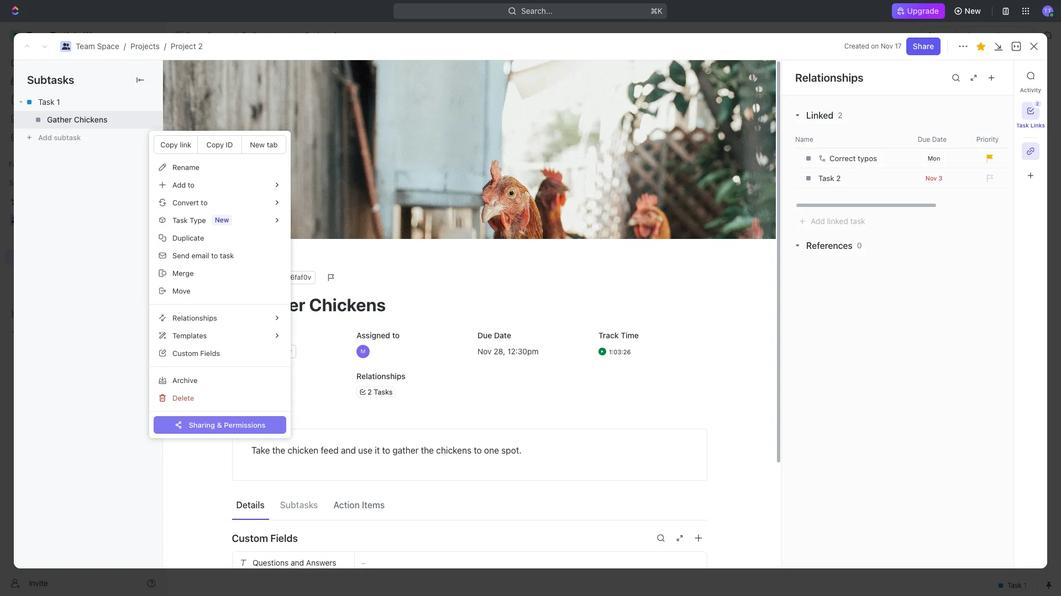 Task type: describe. For each thing, give the bounding box(es) containing it.
copy id button
[[198, 136, 242, 154]]

delete
[[172, 394, 194, 403]]

task for task 2
[[223, 211, 240, 221]]

share for share button underneath upgrade
[[928, 30, 949, 40]]

to inside button
[[211, 251, 218, 260]]

to right it
[[382, 446, 390, 456]]

Search tasks... text field
[[924, 125, 1034, 142]]

templates button
[[154, 327, 286, 345]]

task links
[[1016, 122, 1045, 129]]

duplicate
[[172, 234, 204, 242]]

task for task 1
[[38, 97, 54, 107]]

space for team space
[[207, 30, 229, 40]]

relationships inside button
[[172, 314, 217, 323]]

dashboards link
[[4, 110, 160, 128]]

date
[[494, 331, 511, 340]]

2 vertical spatial relationships
[[356, 372, 405, 381]]

task 1
[[38, 97, 60, 107]]

to left do
[[205, 261, 214, 270]]

time
[[621, 331, 639, 340]]

2 tasks
[[367, 388, 392, 397]]

nov
[[881, 42, 893, 50]]

do
[[216, 261, 226, 270]]

share for share button on the right of 17
[[913, 41, 934, 51]]

to left the one
[[474, 446, 482, 456]]

1 the from the left
[[272, 446, 285, 456]]

action
[[333, 500, 360, 510]]

17
[[895, 42, 902, 50]]

0 horizontal spatial new
[[215, 216, 229, 224]]

1 horizontal spatial user group image
[[62, 43, 70, 50]]

board link
[[204, 99, 228, 115]]

hide button
[[569, 127, 593, 140]]

copy link button
[[154, 136, 198, 154]]

2 button
[[1022, 101, 1041, 120]]

0 horizontal spatial project 2 link
[[171, 41, 203, 51]]

‎task 2 link
[[816, 169, 904, 188]]

copy for copy id
[[206, 140, 224, 149]]

typos
[[858, 154, 877, 163]]

action items
[[333, 500, 385, 510]]

table link
[[333, 99, 355, 115]]

task sidebar navigation tab list
[[1016, 67, 1045, 185]]

questions and answers
[[252, 559, 336, 568]]

task for task links
[[1016, 122, 1029, 129]]

1 horizontal spatial project 2
[[305, 30, 338, 40]]

1 horizontal spatial add task
[[981, 71, 1015, 80]]

1 vertical spatial add
[[297, 156, 310, 164]]

links
[[1031, 122, 1045, 129]]

items
[[362, 500, 385, 510]]

0
[[857, 241, 862, 250]]

gather
[[47, 115, 72, 124]]

track
[[598, 331, 619, 340]]

feed
[[320, 446, 338, 456]]

1 vertical spatial projects
[[130, 41, 160, 51]]

custom fields button
[[154, 345, 286, 363]]

task 2
[[223, 211, 246, 221]]

references
[[806, 241, 853, 251]]

copy link
[[160, 140, 191, 149]]

tasks
[[374, 388, 392, 397]]

inbox link
[[4, 72, 160, 90]]

task 1 link
[[14, 93, 162, 111]]

correct
[[830, 154, 856, 163]]

task
[[220, 251, 234, 260]]

1 vertical spatial add task
[[297, 156, 326, 164]]

add to button
[[154, 176, 286, 194]]

2 vertical spatial project
[[192, 66, 241, 84]]

to do
[[205, 261, 226, 270]]

references 0
[[806, 241, 862, 251]]

inbox
[[27, 76, 46, 86]]

track time
[[598, 331, 639, 340]]

0 vertical spatial add
[[981, 71, 996, 80]]

use
[[358, 446, 372, 456]]

spot.
[[501, 446, 521, 456]]

docs
[[27, 95, 45, 104]]

fields inside custom fields dropdown button
[[270, 533, 298, 545]]

linked 2
[[806, 111, 843, 120]]

8686faf0v button
[[273, 271, 315, 285]]

table
[[335, 102, 355, 111]]

list
[[248, 102, 262, 111]]

chickens
[[436, 446, 471, 456]]

convert
[[172, 198, 199, 207]]

task for task type
[[172, 216, 188, 225]]

Edit task name text field
[[232, 295, 707, 316]]

subtasks inside subtasks button
[[280, 500, 318, 510]]

duplicate button
[[154, 229, 286, 247]]

assigned
[[356, 331, 390, 340]]

custom fields inside button
[[172, 349, 220, 358]]

team for team space / projects / project 2
[[76, 41, 95, 51]]

dashboards
[[27, 114, 69, 123]]

details button
[[232, 496, 269, 515]]

0 vertical spatial projects
[[253, 30, 282, 40]]

chicken
[[287, 446, 318, 456]]

tree inside sidebar navigation
[[4, 192, 160, 342]]

to right "assigned"
[[392, 331, 399, 340]]

take
[[251, 446, 270, 456]]

2 inside linked 2
[[838, 111, 843, 120]]

copy id
[[206, 140, 233, 149]]

sharing & permissions button
[[154, 417, 286, 434]]

team space / projects / project 2
[[76, 41, 203, 51]]

new for tab
[[250, 140, 265, 149]]

created
[[844, 42, 869, 50]]

task 2 link
[[220, 208, 383, 224]]

1 horizontal spatial and
[[341, 446, 356, 456]]

templates button
[[154, 327, 286, 345]]

gather
[[392, 446, 418, 456]]

new tab
[[250, 140, 278, 149]]

new for new button on the top
[[965, 6, 981, 15]]



Task type: locate. For each thing, give the bounding box(es) containing it.
1 horizontal spatial the
[[421, 446, 434, 456]]

new
[[965, 6, 981, 15], [250, 140, 265, 149], [215, 216, 229, 224]]

1 vertical spatial fields
[[270, 533, 298, 545]]

0 horizontal spatial add
[[172, 180, 186, 189]]

list link
[[246, 99, 262, 115]]

0 vertical spatial add task
[[981, 71, 1015, 80]]

1 horizontal spatial project 2 link
[[291, 29, 340, 42]]

1 vertical spatial team
[[76, 41, 95, 51]]

0 horizontal spatial space
[[97, 41, 119, 51]]

favorites
[[9, 160, 38, 169]]

id
[[226, 140, 233, 149]]

0 horizontal spatial copy
[[160, 140, 178, 149]]

add down automations button
[[981, 71, 996, 80]]

1 copy from the left
[[160, 140, 178, 149]]

new tab button
[[242, 136, 286, 154]]

1 vertical spatial add task button
[[284, 154, 331, 167]]

custom inside custom fields dropdown button
[[232, 533, 268, 545]]

to up convert to
[[188, 180, 194, 189]]

spaces
[[9, 179, 32, 187]]

custom down templates
[[172, 349, 198, 358]]

task sidebar content section
[[782, 60, 1061, 569]]

1 horizontal spatial custom
[[232, 533, 268, 545]]

chickens
[[74, 115, 107, 124]]

2 vertical spatial add
[[172, 180, 186, 189]]

correct typos
[[830, 154, 877, 163]]

new inside button
[[965, 6, 981, 15]]

assignees
[[461, 129, 493, 138]]

relationships button
[[154, 310, 286, 327]]

2 horizontal spatial add
[[981, 71, 996, 80]]

0 vertical spatial custom
[[172, 349, 198, 358]]

project 2
[[305, 30, 338, 40], [192, 66, 257, 84]]

0 horizontal spatial user group image
[[11, 217, 20, 223]]

fields up the questions and answers
[[270, 533, 298, 545]]

1 vertical spatial project 2
[[192, 66, 257, 84]]

search...
[[521, 6, 553, 15]]

fields down templates button
[[200, 349, 220, 358]]

add down calendar link
[[297, 156, 310, 164]]

1 vertical spatial user group image
[[62, 43, 70, 50]]

0 horizontal spatial team
[[76, 41, 95, 51]]

home link
[[4, 54, 160, 71]]

assignees button
[[447, 127, 498, 140]]

relationships up linked 2 on the top right
[[795, 71, 864, 84]]

add task
[[981, 71, 1015, 80], [297, 156, 326, 164]]

new inside button
[[250, 140, 265, 149]]

share
[[928, 30, 949, 40], [913, 41, 934, 51]]

0 vertical spatial relationships
[[795, 71, 864, 84]]

templates
[[172, 331, 207, 340]]

0 vertical spatial subtasks
[[27, 74, 74, 86]]

1 horizontal spatial team
[[186, 30, 205, 40]]

on
[[871, 42, 879, 50]]

0 horizontal spatial team space link
[[76, 41, 119, 51]]

action items button
[[329, 496, 389, 515]]

add task button up "activity"
[[975, 67, 1021, 85]]

user group image up home link
[[62, 43, 70, 50]]

1 vertical spatial share
[[913, 41, 934, 51]]

hide
[[574, 129, 588, 138]]

2 horizontal spatial user group image
[[176, 33, 183, 38]]

add task button down calendar link
[[284, 154, 331, 167]]

1 horizontal spatial fields
[[270, 533, 298, 545]]

space
[[207, 30, 229, 40], [97, 41, 119, 51]]

move
[[172, 287, 191, 295]]

custom
[[172, 349, 198, 358], [232, 533, 268, 545]]

1 horizontal spatial projects link
[[239, 29, 284, 42]]

fields
[[200, 349, 220, 358], [270, 533, 298, 545]]

share button
[[921, 27, 956, 44], [906, 38, 941, 55]]

1 vertical spatial custom
[[232, 533, 268, 545]]

send email to task button
[[154, 247, 286, 265]]

1 horizontal spatial custom fields
[[232, 533, 298, 545]]

2 inside button
[[1036, 101, 1039, 107]]

automations button
[[961, 27, 1018, 44]]

0 vertical spatial space
[[207, 30, 229, 40]]

assigned to
[[356, 331, 399, 340]]

team for team space
[[186, 30, 205, 40]]

calendar link
[[280, 99, 315, 115]]

and
[[341, 446, 356, 456], [290, 559, 304, 568]]

tree
[[4, 192, 160, 342]]

due
[[477, 331, 492, 340]]

fields inside custom fields button
[[200, 349, 220, 358]]

and left answers
[[290, 559, 304, 568]]

‎task
[[819, 174, 834, 183]]

task type
[[172, 216, 206, 225]]

project
[[305, 30, 331, 40], [171, 41, 196, 51], [192, 66, 241, 84]]

0 horizontal spatial custom fields
[[172, 349, 220, 358]]

0 vertical spatial user group image
[[176, 33, 183, 38]]

1 horizontal spatial new
[[250, 140, 265, 149]]

invite
[[29, 579, 48, 588]]

0 horizontal spatial project 2
[[192, 66, 257, 84]]

relationships
[[795, 71, 864, 84], [172, 314, 217, 323], [356, 372, 405, 381]]

0 horizontal spatial add task
[[297, 156, 326, 164]]

take the chicken feed and use it to gather the chickens to one spot.
[[251, 446, 521, 456]]

1 horizontal spatial add
[[297, 156, 310, 164]]

2 copy from the left
[[206, 140, 224, 149]]

0 vertical spatial project 2
[[305, 30, 338, 40]]

send
[[172, 251, 190, 260]]

8686faf0v
[[277, 274, 311, 282]]

linked
[[806, 111, 834, 120]]

0 horizontal spatial add task button
[[284, 154, 331, 167]]

new left tab
[[250, 140, 265, 149]]

0 vertical spatial custom fields
[[172, 349, 220, 358]]

to up to do
[[211, 251, 218, 260]]

the right gather
[[421, 446, 434, 456]]

activity
[[1020, 87, 1041, 93]]

0 vertical spatial add task button
[[975, 67, 1021, 85]]

add task down the calendar
[[297, 156, 326, 164]]

copy left link
[[160, 140, 178, 149]]

copy
[[160, 140, 178, 149], [206, 140, 224, 149]]

‎task 2
[[819, 174, 841, 183]]

type
[[190, 216, 206, 225]]

archive button
[[154, 372, 286, 390]]

0 horizontal spatial and
[[290, 559, 304, 568]]

automations
[[966, 30, 1013, 40]]

user group image inside tree
[[11, 217, 20, 223]]

share button right 17
[[906, 38, 941, 55]]

1 vertical spatial and
[[290, 559, 304, 568]]

share down upgrade
[[928, 30, 949, 40]]

1 vertical spatial relationships
[[172, 314, 217, 323]]

2 vertical spatial new
[[215, 216, 229, 224]]

team
[[186, 30, 205, 40], [76, 41, 95, 51]]

link
[[180, 140, 191, 149]]

upgrade
[[908, 6, 939, 15]]

sharing
[[189, 421, 215, 430]]

1 horizontal spatial space
[[207, 30, 229, 40]]

new button
[[949, 2, 988, 20]]

and left use
[[341, 446, 356, 456]]

copy left id
[[206, 140, 224, 149]]

subtasks
[[27, 74, 74, 86], [280, 500, 318, 510]]

user group image inside team space link
[[176, 33, 183, 38]]

user group image down the spaces
[[11, 217, 20, 223]]

user group image
[[176, 33, 183, 38], [62, 43, 70, 50], [11, 217, 20, 223]]

add
[[981, 71, 996, 80], [297, 156, 310, 164], [172, 180, 186, 189]]

relationships up 2 tasks in the bottom left of the page
[[356, 372, 405, 381]]

it
[[375, 446, 380, 456]]

1 vertical spatial space
[[97, 41, 119, 51]]

0 horizontal spatial relationships
[[172, 314, 217, 323]]

new up the automations
[[965, 6, 981, 15]]

board
[[206, 102, 228, 111]]

answers
[[306, 559, 336, 568]]

1 horizontal spatial relationships
[[356, 372, 405, 381]]

2 vertical spatial user group image
[[11, 217, 20, 223]]

2 horizontal spatial relationships
[[795, 71, 864, 84]]

1
[[57, 97, 60, 107]]

custom fields up questions
[[232, 533, 298, 545]]

email
[[192, 251, 209, 260]]

add up convert
[[172, 180, 186, 189]]

task inside task 1 link
[[38, 97, 54, 107]]

the right take
[[272, 446, 285, 456]]

1 horizontal spatial add task button
[[975, 67, 1021, 85]]

0 vertical spatial share
[[928, 30, 949, 40]]

1 horizontal spatial team space link
[[172, 29, 232, 42]]

0 vertical spatial team
[[186, 30, 205, 40]]

sidebar navigation
[[0, 22, 165, 597]]

2
[[333, 30, 338, 40], [198, 41, 203, 51], [245, 66, 254, 84], [1036, 101, 1039, 107], [838, 111, 843, 120], [836, 174, 841, 183], [242, 211, 246, 221], [367, 388, 372, 397]]

to right convert
[[201, 198, 208, 207]]

merge
[[172, 269, 194, 278]]

relationships up templates
[[172, 314, 217, 323]]

space inside team space link
[[207, 30, 229, 40]]

subtasks left action
[[280, 500, 318, 510]]

share button down upgrade
[[921, 27, 956, 44]]

0 horizontal spatial custom
[[172, 349, 198, 358]]

space for team space / projects / project 2
[[97, 41, 119, 51]]

send email to task
[[172, 251, 234, 260]]

home
[[27, 57, 48, 67]]

0 vertical spatial fields
[[200, 349, 220, 358]]

0 horizontal spatial projects
[[130, 41, 160, 51]]

gantt
[[375, 102, 396, 111]]

details
[[236, 500, 265, 510]]

created on nov 17
[[844, 42, 902, 50]]

rename
[[172, 163, 199, 172]]

new down convert to button at the left of page
[[215, 216, 229, 224]]

copy for copy link
[[160, 140, 178, 149]]

relationships button
[[154, 310, 286, 327]]

2 horizontal spatial new
[[965, 6, 981, 15]]

0 vertical spatial and
[[341, 446, 356, 456]]

custom fields button
[[232, 526, 707, 552]]

team space link
[[172, 29, 232, 42], [76, 41, 119, 51]]

subtasks up the task 1
[[27, 74, 74, 86]]

relationships inside task sidebar content section
[[795, 71, 864, 84]]

rename button
[[154, 159, 286, 176]]

custom fields
[[172, 349, 220, 358], [232, 533, 298, 545]]

0 horizontal spatial projects link
[[130, 41, 160, 51]]

task inside task 2 link
[[223, 211, 240, 221]]

0 vertical spatial new
[[965, 6, 981, 15]]

1 vertical spatial custom fields
[[232, 533, 298, 545]]

archive
[[172, 376, 198, 385]]

convert to button
[[154, 194, 286, 212]]

add task down automations button
[[981, 71, 1015, 80]]

share right 17
[[913, 41, 934, 51]]

subtasks button
[[276, 496, 322, 515]]

1 horizontal spatial subtasks
[[280, 500, 318, 510]]

0 horizontal spatial fields
[[200, 349, 220, 358]]

add inside add to button
[[172, 180, 186, 189]]

1 vertical spatial subtasks
[[280, 500, 318, 510]]

the
[[272, 446, 285, 456], [421, 446, 434, 456]]

1 horizontal spatial projects
[[253, 30, 282, 40]]

gantt link
[[373, 99, 396, 115]]

0 vertical spatial project
[[305, 30, 331, 40]]

custom inside custom fields button
[[172, 349, 198, 358]]

⌘k
[[651, 6, 663, 15]]

1 vertical spatial project
[[171, 41, 196, 51]]

upgrade link
[[892, 3, 945, 19]]

2 the from the left
[[421, 446, 434, 456]]

0 horizontal spatial subtasks
[[27, 74, 74, 86]]

0 horizontal spatial the
[[272, 446, 285, 456]]

task inside task sidebar navigation tab list
[[1016, 122, 1029, 129]]

custom fields inside dropdown button
[[232, 533, 298, 545]]

custom up questions
[[232, 533, 268, 545]]

custom fields down templates
[[172, 349, 220, 358]]

1 vertical spatial new
[[250, 140, 265, 149]]

user group image left team space
[[176, 33, 183, 38]]

1 horizontal spatial copy
[[206, 140, 224, 149]]



Task type: vqa. For each thing, say whether or not it's contained in the screenshot.
Pre-
no



